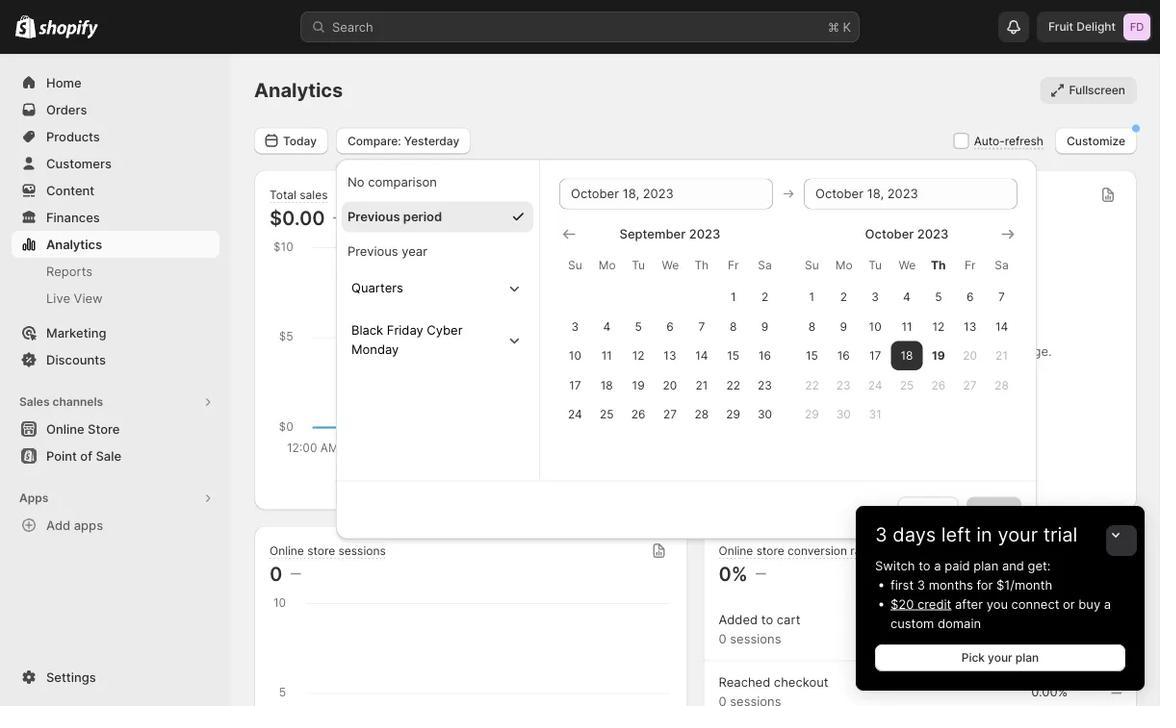 Task type: describe. For each thing, give the bounding box(es) containing it.
0 horizontal spatial 25 button
[[591, 400, 623, 429]]

yesterday
[[404, 134, 460, 148]]

2 29 from the left
[[805, 408, 819, 422]]

content link
[[12, 177, 220, 204]]

add apps button
[[12, 512, 220, 539]]

customize
[[1067, 134, 1126, 148]]

2023 right 19,
[[502, 477, 531, 491]]

0 horizontal spatial 27 button
[[654, 400, 686, 429]]

to for added
[[761, 613, 773, 628]]

plan inside pick your plan link
[[1016, 651, 1039, 665]]

2 29 button from the left
[[796, 400, 828, 429]]

⌘ k
[[828, 19, 851, 34]]

8 for second "8" button from the left
[[809, 319, 816, 333]]

oct 18, 2023
[[583, 477, 653, 491]]

1 horizontal spatial 25
[[900, 378, 914, 392]]

1 vertical spatial 18
[[601, 378, 613, 392]]

6 for the rightmost 6 button
[[967, 290, 974, 304]]

⌘
[[828, 19, 840, 34]]

0 horizontal spatial 18 button
[[591, 371, 623, 400]]

mo for october
[[836, 258, 853, 272]]

home
[[46, 75, 81, 90]]

we for september
[[662, 258, 679, 272]]

31 button
[[860, 400, 891, 429]]

after you connect or buy a custom domain
[[891, 597, 1111, 631]]

26 for left 26 button
[[631, 408, 646, 422]]

0 horizontal spatial 5
[[635, 319, 642, 333]]

1 vertical spatial 28
[[695, 408, 709, 422]]

1 button for september 2023
[[718, 282, 749, 312]]

$1/month
[[997, 578, 1053, 593]]

1 yyyy-mm-dd text field from the left
[[559, 178, 773, 209]]

1 23 button from the left
[[749, 371, 781, 400]]

tuesday element for october 2023
[[860, 248, 891, 282]]

6 for 6 button to the left
[[667, 319, 674, 333]]

$20
[[891, 597, 914, 612]]

20 for right 20 button
[[963, 349, 977, 363]]

1 horizontal spatial 28
[[995, 378, 1009, 392]]

or
[[1063, 597, 1075, 612]]

0 horizontal spatial 26 button
[[623, 400, 654, 429]]

1 22 button from the left
[[718, 371, 749, 400]]

we for october
[[899, 258, 916, 272]]

trial
[[1044, 523, 1078, 547]]

get:
[[1028, 559, 1051, 573]]

0 horizontal spatial 13 button
[[654, 341, 686, 371]]

2 9 from the left
[[840, 319, 847, 333]]

sessions inside added to cart 0 sessions
[[730, 632, 781, 647]]

cancel button
[[898, 497, 959, 524]]

2 16 button from the left
[[828, 341, 860, 371]]

1 horizontal spatial 5 button
[[923, 282, 955, 312]]

0 vertical spatial 5
[[935, 290, 942, 304]]

sales
[[19, 395, 50, 409]]

0 horizontal spatial 5 button
[[623, 312, 654, 341]]

fr for september 2023
[[728, 258, 739, 272]]

oct for oct 19, 2023
[[461, 477, 480, 491]]

no change image for $0.00
[[333, 210, 343, 226]]

3 days left in your trial button
[[856, 507, 1145, 547]]

0%
[[719, 562, 748, 586]]

paid
[[945, 559, 970, 573]]

1 for september 2023
[[731, 290, 736, 304]]

th for september 2023
[[695, 258, 709, 272]]

1 horizontal spatial 13 button
[[955, 312, 986, 341]]

point of sale link
[[12, 443, 220, 470]]

19,
[[484, 477, 499, 491]]

fruit
[[1049, 20, 1074, 34]]

19 for the right 19 button
[[932, 349, 945, 363]]

reports
[[46, 264, 93, 279]]

live view link
[[12, 285, 220, 312]]

no
[[348, 175, 365, 189]]

finances
[[46, 210, 100, 225]]

compare:
[[348, 134, 401, 148]]

1 vertical spatial 14
[[695, 349, 708, 363]]

1 vertical spatial 10
[[569, 349, 582, 363]]

2 30 button from the left
[[828, 400, 860, 429]]

year
[[402, 244, 428, 259]]

live
[[46, 291, 70, 306]]

comparison
[[368, 175, 437, 189]]

online store sessions
[[270, 545, 386, 559]]

content
[[46, 183, 95, 198]]

left
[[942, 523, 971, 547]]

1 horizontal spatial 11 button
[[891, 312, 923, 341]]

2 22 button from the left
[[796, 371, 828, 400]]

first 3 months for $1/month
[[891, 578, 1053, 593]]

0 horizontal spatial 19 button
[[623, 371, 654, 400]]

quarters
[[351, 280, 403, 295]]

23 for 1st 23 button from right
[[837, 378, 851, 392]]

search
[[332, 19, 373, 34]]

0 horizontal spatial 20 button
[[654, 371, 686, 400]]

0 vertical spatial a
[[934, 559, 941, 573]]

$0.00
[[270, 206, 325, 230]]

thursday element for september 2023
[[686, 248, 718, 282]]

orders link
[[12, 96, 220, 123]]

0 horizontal spatial 21 button
[[686, 371, 718, 400]]

3 days left in your trial
[[875, 523, 1078, 547]]

point
[[46, 449, 77, 464]]

0 horizontal spatial 14 button
[[686, 341, 718, 371]]

1 9 from the left
[[762, 319, 769, 333]]

8 for first "8" button from the left
[[730, 319, 737, 333]]

0 horizontal spatial 7 button
[[686, 312, 718, 341]]

fruit delight
[[1049, 20, 1116, 34]]

0 horizontal spatial 6 button
[[654, 312, 686, 341]]

0 horizontal spatial 28 button
[[686, 400, 718, 429]]

friday
[[387, 323, 423, 338]]

2 8 button from the left
[[796, 312, 828, 341]]

1 vertical spatial 17
[[569, 378, 581, 392]]

pick
[[962, 651, 985, 665]]

there was no data found for this date range.
[[789, 344, 1052, 359]]

settings
[[46, 670, 96, 685]]

point of sale
[[46, 449, 121, 464]]

1 horizontal spatial 3 button
[[860, 282, 891, 312]]

0 horizontal spatial 12 button
[[623, 341, 654, 371]]

1 horizontal spatial 14
[[996, 319, 1008, 333]]

0 vertical spatial analytics
[[254, 78, 343, 102]]

for inside button
[[940, 344, 956, 359]]

0 horizontal spatial 11
[[602, 349, 612, 363]]

discounts link
[[12, 347, 220, 374]]

data
[[872, 344, 899, 359]]

1 horizontal spatial 4
[[903, 290, 911, 304]]

finances link
[[12, 204, 220, 231]]

date
[[985, 344, 1011, 359]]

monday element for october
[[828, 248, 860, 282]]

tu for october
[[869, 258, 882, 272]]

online for online store
[[46, 422, 84, 437]]

2023 right 18,
[[625, 477, 653, 491]]

was
[[826, 344, 850, 359]]

september
[[620, 227, 686, 241]]

1 horizontal spatial 26 button
[[923, 371, 955, 400]]

1 horizontal spatial 24 button
[[860, 371, 891, 400]]

0 vertical spatial 10
[[869, 319, 882, 333]]

1 horizontal spatial 21 button
[[986, 341, 1018, 371]]

sale
[[96, 449, 121, 464]]

1 button for october 2023
[[796, 282, 828, 312]]

30 for 2nd 30 button from left
[[837, 408, 851, 422]]

apps
[[74, 518, 103, 533]]

days
[[893, 523, 936, 547]]

1 9 button from the left
[[749, 312, 781, 341]]

total
[[270, 188, 296, 202]]

no change image for 0%
[[756, 567, 766, 582]]

1 horizontal spatial 6 button
[[955, 282, 986, 312]]

wednesday element for october
[[891, 248, 923, 282]]

monday element for september
[[591, 248, 623, 282]]

black friday cyber monday button
[[344, 313, 532, 367]]

2 16 from the left
[[838, 349, 850, 363]]

compare: yesterday
[[348, 134, 460, 148]]

0 horizontal spatial 17 button
[[559, 371, 591, 400]]

october
[[865, 227, 914, 241]]

october 2023
[[865, 227, 949, 241]]

fullscreen
[[1069, 83, 1126, 97]]

friday element for september 2023
[[718, 248, 749, 282]]

there was no data found for this date range. button
[[703, 170, 1137, 511]]

tu for september
[[632, 258, 645, 272]]

$20 credit
[[891, 597, 952, 612]]

1 horizontal spatial 13
[[964, 319, 977, 333]]

pick your plan
[[962, 651, 1039, 665]]

shopify image
[[15, 15, 36, 38]]

online for online store sessions
[[270, 545, 304, 559]]

online store link
[[12, 416, 220, 443]]

1 vertical spatial your
[[988, 651, 1013, 665]]

auto-
[[974, 134, 1005, 148]]

settings link
[[12, 664, 220, 691]]

1 horizontal spatial 17 button
[[860, 341, 891, 371]]

september 2023
[[620, 227, 721, 241]]

previous period button
[[342, 202, 533, 232]]

tuesday element for september 2023
[[623, 248, 654, 282]]

0 horizontal spatial 4 button
[[591, 312, 623, 341]]

0 vertical spatial 18
[[901, 349, 913, 363]]

0 horizontal spatial 10 button
[[559, 341, 591, 371]]

connect
[[1012, 597, 1060, 612]]

1 horizontal spatial 7 button
[[986, 282, 1018, 312]]

online store
[[46, 422, 120, 437]]

0 horizontal spatial analytics
[[46, 237, 102, 252]]

saturday element for october 2023
[[986, 248, 1018, 282]]

1 29 button from the left
[[718, 400, 749, 429]]

black
[[351, 323, 383, 338]]

0 horizontal spatial 11 button
[[591, 341, 623, 371]]

2023 right october
[[917, 227, 949, 241]]

monday
[[351, 342, 399, 357]]

today
[[283, 134, 317, 148]]

shopify image
[[39, 20, 98, 39]]



Task type: vqa. For each thing, say whether or not it's contained in the screenshot.


Task type: locate. For each thing, give the bounding box(es) containing it.
29 button
[[718, 400, 749, 429], [796, 400, 828, 429]]

0.00%
[[1032, 685, 1068, 700]]

2 sa from the left
[[995, 258, 1009, 272]]

1 horizontal spatial 17
[[869, 349, 881, 363]]

your
[[998, 523, 1038, 547], [988, 651, 1013, 665]]

1 sa from the left
[[758, 258, 772, 272]]

sa for september 2023
[[758, 258, 772, 272]]

period
[[403, 209, 442, 224]]

30 for 2nd 30 button from the right
[[758, 408, 772, 422]]

0 horizontal spatial 17
[[569, 378, 581, 392]]

3 button
[[860, 282, 891, 312], [559, 312, 591, 341]]

25 up oct 18, 2023 button
[[600, 408, 614, 422]]

to right switch
[[919, 559, 931, 573]]

friday element
[[718, 248, 749, 282], [955, 248, 986, 282]]

12
[[933, 319, 945, 333], [632, 349, 645, 363]]

1 wednesday element from the left
[[654, 248, 686, 282]]

reached
[[719, 676, 771, 690]]

monday element up the was
[[828, 248, 860, 282]]

2 22 from the left
[[805, 378, 819, 392]]

previous up previous year
[[348, 209, 400, 224]]

2 wednesday element from the left
[[891, 248, 923, 282]]

1 23 from the left
[[758, 378, 772, 392]]

2 for september 2023
[[762, 290, 769, 304]]

27
[[964, 378, 977, 392], [663, 408, 677, 422]]

27 for the right 27 button
[[964, 378, 977, 392]]

of
[[80, 449, 92, 464]]

buy
[[1079, 597, 1101, 612]]

0 down the online store sessions dropdown button at the bottom of page
[[270, 562, 282, 586]]

26 button down the there was no data found for this date range.
[[923, 371, 955, 400]]

added
[[719, 613, 758, 628]]

yyyy-mm-dd text field up september 2023
[[559, 178, 773, 209]]

th down 'october 2023'
[[931, 258, 946, 272]]

1 vertical spatial 7
[[699, 319, 705, 333]]

1 horizontal spatial sa
[[995, 258, 1009, 272]]

26 for 26 button to the right
[[932, 378, 946, 392]]

1 horizontal spatial 28 button
[[986, 371, 1018, 400]]

25 button
[[891, 371, 923, 400], [591, 400, 623, 429]]

25 button up oct 18, 2023 button
[[591, 400, 623, 429]]

1 horizontal spatial saturday element
[[986, 248, 1018, 282]]

12 for 12 button to the right
[[933, 319, 945, 333]]

3
[[872, 290, 879, 304], [572, 319, 579, 333], [875, 523, 888, 547], [918, 578, 925, 593]]

online left store
[[270, 545, 304, 559]]

0 vertical spatial 14
[[996, 319, 1008, 333]]

0
[[270, 562, 282, 586], [719, 632, 727, 647]]

to left cart
[[761, 613, 773, 628]]

oct 19, 2023 button
[[434, 472, 546, 495]]

list containing oct 19, 2023
[[273, 472, 669, 495]]

analytics up the today
[[254, 78, 343, 102]]

0 inside added to cart 0 sessions
[[719, 632, 727, 647]]

marketing link
[[12, 320, 220, 347]]

1 16 button from the left
[[749, 341, 781, 371]]

delight
[[1077, 20, 1116, 34]]

1 horizontal spatial 27
[[964, 378, 977, 392]]

2 yyyy-mm-dd text field from the left
[[804, 178, 1018, 209]]

there
[[789, 344, 823, 359]]

su for september
[[568, 258, 582, 272]]

no change image down the online store sessions dropdown button at the bottom of page
[[290, 567, 301, 582]]

oct left 19,
[[461, 477, 480, 491]]

1 previous from the top
[[348, 209, 400, 224]]

previous inside button
[[348, 244, 398, 259]]

2 we from the left
[[899, 258, 916, 272]]

YYYY-MM-DD text field
[[559, 178, 773, 209], [804, 178, 1018, 209]]

0 vertical spatial plan
[[974, 559, 999, 573]]

19 for leftmost 19 button
[[632, 378, 645, 392]]

27 button down this
[[955, 371, 986, 400]]

1 horizontal spatial 4 button
[[891, 282, 923, 312]]

1 horizontal spatial 27 button
[[955, 371, 986, 400]]

1 su from the left
[[568, 258, 582, 272]]

products link
[[12, 123, 220, 150]]

your up and
[[998, 523, 1038, 547]]

1 horizontal spatial 1
[[809, 290, 815, 304]]

a inside after you connect or buy a custom domain
[[1104, 597, 1111, 612]]

1 horizontal spatial 22
[[805, 378, 819, 392]]

27 button up oct 18, 2023 button
[[654, 400, 686, 429]]

15 left the was
[[806, 349, 818, 363]]

21 for 21 button to the right
[[996, 349, 1008, 363]]

2
[[762, 290, 769, 304], [840, 290, 847, 304]]

0 horizontal spatial we
[[662, 258, 679, 272]]

sales
[[300, 188, 328, 202]]

total sales
[[270, 188, 328, 202]]

store
[[307, 545, 335, 559]]

6 down september 2023
[[667, 319, 674, 333]]

1 button up there
[[796, 282, 828, 312]]

16 left there
[[759, 349, 771, 363]]

sessions down added
[[730, 632, 781, 647]]

thursday element for october 2023
[[923, 248, 955, 282]]

custom
[[891, 616, 934, 631]]

we
[[662, 258, 679, 272], [899, 258, 916, 272]]

1 2 button from the left
[[749, 282, 781, 312]]

tuesday element
[[623, 248, 654, 282], [860, 248, 891, 282]]

2 th from the left
[[931, 258, 946, 272]]

25 down the found
[[900, 378, 914, 392]]

no comparison button
[[342, 167, 533, 198]]

2 grid from the left
[[796, 225, 1018, 429]]

2 saturday element from the left
[[986, 248, 1018, 282]]

1 horizontal spatial 12 button
[[923, 312, 955, 341]]

26 button
[[923, 371, 955, 400], [623, 400, 654, 429]]

0 vertical spatial 7
[[999, 290, 1005, 304]]

refresh
[[1005, 134, 1044, 148]]

0 horizontal spatial 30
[[758, 408, 772, 422]]

1 horizontal spatial 14 button
[[986, 312, 1018, 341]]

friday element for october 2023
[[955, 248, 986, 282]]

2 1 button from the left
[[796, 282, 828, 312]]

2 button for october 2023
[[828, 282, 860, 312]]

added to cart 0 sessions
[[719, 613, 801, 647]]

24
[[868, 378, 883, 392], [568, 408, 582, 422]]

1 22 from the left
[[726, 378, 740, 392]]

total sales button
[[270, 188, 328, 204]]

1 horizontal spatial grid
[[796, 225, 1018, 429]]

oct for oct 18, 2023
[[583, 477, 603, 491]]

3 inside dropdown button
[[875, 523, 888, 547]]

grid containing september
[[559, 225, 781, 429]]

we down 'october 2023'
[[899, 258, 916, 272]]

1 15 button from the left
[[718, 341, 749, 371]]

for left this
[[940, 344, 956, 359]]

we down september 2023
[[662, 258, 679, 272]]

oct 18, 2023 button
[[556, 472, 669, 495]]

th for october 2023
[[931, 258, 946, 272]]

1 horizontal spatial 18 button
[[891, 341, 923, 371]]

thursday element
[[686, 248, 718, 282], [923, 248, 955, 282]]

marketing
[[46, 325, 106, 340]]

1 th from the left
[[695, 258, 709, 272]]

1 oct from the left
[[461, 477, 480, 491]]

wednesday element
[[654, 248, 686, 282], [891, 248, 923, 282]]

tu down september
[[632, 258, 645, 272]]

no change image right 0.00%
[[1111, 686, 1122, 702]]

monday element
[[591, 248, 623, 282], [828, 248, 860, 282]]

0 horizontal spatial 19
[[632, 378, 645, 392]]

channels
[[52, 395, 103, 409]]

range.
[[1015, 344, 1052, 359]]

1 vertical spatial 0
[[719, 632, 727, 647]]

sunday element for october 2023
[[796, 248, 828, 282]]

2 button
[[749, 282, 781, 312], [828, 282, 860, 312]]

no
[[854, 344, 869, 359]]

for inside 3 days left in your trial element
[[977, 578, 993, 593]]

15
[[727, 349, 740, 363], [806, 349, 818, 363]]

1 tu from the left
[[632, 258, 645, 272]]

2 previous from the top
[[348, 244, 398, 259]]

1 vertical spatial 6
[[667, 319, 674, 333]]

8 button
[[718, 312, 749, 341], [796, 312, 828, 341]]

2 su from the left
[[805, 258, 819, 272]]

23
[[758, 378, 772, 392], [837, 378, 851, 392]]

1 vertical spatial 24
[[568, 408, 582, 422]]

this
[[960, 344, 981, 359]]

1 2 from the left
[[762, 290, 769, 304]]

1 horizontal spatial 6
[[967, 290, 974, 304]]

sessions inside dropdown button
[[339, 545, 386, 559]]

0 horizontal spatial 2
[[762, 290, 769, 304]]

1 30 button from the left
[[749, 400, 781, 429]]

1 30 from the left
[[758, 408, 772, 422]]

2 button for september 2023
[[749, 282, 781, 312]]

1 monday element from the left
[[591, 248, 623, 282]]

list
[[273, 472, 669, 495]]

sa for october 2023
[[995, 258, 1009, 272]]

domain
[[938, 616, 981, 631]]

2 15 from the left
[[806, 349, 818, 363]]

0 horizontal spatial 25
[[600, 408, 614, 422]]

0 horizontal spatial 9 button
[[749, 312, 781, 341]]

20 for 20 button to the left
[[663, 378, 677, 392]]

1 vertical spatial online
[[270, 545, 304, 559]]

6 button down september 2023
[[654, 312, 686, 341]]

1 vertical spatial 13
[[664, 349, 677, 363]]

1 horizontal spatial 30
[[837, 408, 851, 422]]

0 horizontal spatial 26
[[631, 408, 646, 422]]

tuesday element down october
[[860, 248, 891, 282]]

1 horizontal spatial for
[[977, 578, 993, 593]]

no change image for 0
[[290, 567, 301, 582]]

to inside 3 days left in your trial element
[[919, 559, 931, 573]]

1 horizontal spatial th
[[931, 258, 946, 272]]

0 horizontal spatial 2 button
[[749, 282, 781, 312]]

2 tu from the left
[[869, 258, 882, 272]]

26 up oct 18, 2023
[[631, 408, 646, 422]]

1 horizontal spatial a
[[1104, 597, 1111, 612]]

sessions right store
[[339, 545, 386, 559]]

previous inside button
[[348, 209, 400, 224]]

1 horizontal spatial mo
[[836, 258, 853, 272]]

mo for september
[[599, 258, 616, 272]]

1 button
[[718, 282, 749, 312], [796, 282, 828, 312]]

1 horizontal spatial 2 button
[[828, 282, 860, 312]]

1 15 from the left
[[727, 349, 740, 363]]

plan up 0.00%
[[1016, 651, 1039, 665]]

5 button up the there was no data found for this date range.
[[923, 282, 955, 312]]

2 9 button from the left
[[828, 312, 860, 341]]

0 vertical spatial 19
[[932, 349, 945, 363]]

k
[[843, 19, 851, 34]]

1 16 from the left
[[759, 349, 771, 363]]

0 horizontal spatial tu
[[632, 258, 645, 272]]

and
[[1002, 559, 1025, 573]]

0 vertical spatial online
[[46, 422, 84, 437]]

1 horizontal spatial 20 button
[[955, 341, 986, 371]]

2 15 button from the left
[[796, 341, 828, 371]]

24 button up oct 18, 2023 button
[[559, 400, 591, 429]]

1 sunday element from the left
[[559, 248, 591, 282]]

27 down this
[[964, 378, 977, 392]]

to for switch
[[919, 559, 931, 573]]

14 button
[[986, 312, 1018, 341], [686, 341, 718, 371]]

0 down added
[[719, 632, 727, 647]]

1 horizontal spatial 24
[[868, 378, 883, 392]]

auto-refresh
[[974, 134, 1044, 148]]

saturday element
[[749, 248, 781, 282], [986, 248, 1018, 282]]

0 vertical spatial 11
[[902, 319, 912, 333]]

0 horizontal spatial sunday element
[[559, 248, 591, 282]]

switch to a paid plan and get:
[[875, 559, 1051, 573]]

1 tuesday element from the left
[[623, 248, 654, 282]]

a right buy
[[1104, 597, 1111, 612]]

previous up quarters
[[348, 244, 398, 259]]

sa
[[758, 258, 772, 272], [995, 258, 1009, 272]]

25 button down the found
[[891, 371, 923, 400]]

live view
[[46, 291, 103, 306]]

1 horizontal spatial 22 button
[[796, 371, 828, 400]]

saturday element for september 2023
[[749, 248, 781, 282]]

2 30 from the left
[[837, 408, 851, 422]]

online up point at the bottom of page
[[46, 422, 84, 437]]

0 vertical spatial 21
[[996, 349, 1008, 363]]

online inside button
[[46, 422, 84, 437]]

0 horizontal spatial 28
[[695, 408, 709, 422]]

1 fr from the left
[[728, 258, 739, 272]]

9 button
[[749, 312, 781, 341], [828, 312, 860, 341]]

26 down the there was no data found for this date range.
[[932, 378, 946, 392]]

3 days left in your trial element
[[856, 557, 1145, 691]]

your right pick on the bottom right of the page
[[988, 651, 1013, 665]]

fruit delight image
[[1124, 13, 1151, 40]]

0 horizontal spatial 0
[[270, 562, 282, 586]]

12 for the leftmost 12 button
[[632, 349, 645, 363]]

yyyy-mm-dd text field up 'october 2023'
[[804, 178, 1018, 209]]

0 vertical spatial 24
[[868, 378, 883, 392]]

27 for the left 27 button
[[663, 408, 677, 422]]

5 down september
[[635, 319, 642, 333]]

sunday element
[[559, 248, 591, 282], [796, 248, 828, 282]]

grid
[[559, 225, 781, 429], [796, 225, 1018, 429]]

15 left there
[[727, 349, 740, 363]]

1 mo from the left
[[599, 258, 616, 272]]

30
[[758, 408, 772, 422], [837, 408, 851, 422]]

6 button up this
[[955, 282, 986, 312]]

5 button down september
[[623, 312, 654, 341]]

cancel
[[909, 503, 948, 517]]

2 23 from the left
[[837, 378, 851, 392]]

1 horizontal spatial 29
[[805, 408, 819, 422]]

your inside dropdown button
[[998, 523, 1038, 547]]

31
[[869, 408, 882, 422]]

switch
[[875, 559, 915, 573]]

2 1 from the left
[[809, 290, 815, 304]]

2 23 button from the left
[[828, 371, 860, 400]]

2 friday element from the left
[[955, 248, 986, 282]]

1 saturday element from the left
[[749, 248, 781, 282]]

24 up oct 18, 2023 button
[[568, 408, 582, 422]]

wednesday element for september
[[654, 248, 686, 282]]

thursday element down september 2023
[[686, 248, 718, 282]]

to inside added to cart 0 sessions
[[761, 613, 773, 628]]

1 horizontal spatial 10
[[869, 319, 882, 333]]

tu down october
[[869, 258, 882, 272]]

2 8 from the left
[[809, 319, 816, 333]]

grid containing october
[[796, 225, 1018, 429]]

2 fr from the left
[[965, 258, 976, 272]]

1 horizontal spatial 10 button
[[860, 312, 891, 341]]

1 vertical spatial to
[[761, 613, 773, 628]]

6
[[967, 290, 974, 304], [667, 319, 674, 333]]

0 vertical spatial 13
[[964, 319, 977, 333]]

friday element down september 2023
[[718, 248, 749, 282]]

0 horizontal spatial 13
[[664, 349, 677, 363]]

2 thursday element from the left
[[923, 248, 955, 282]]

0 horizontal spatial 16 button
[[749, 341, 781, 371]]

0 vertical spatial 6
[[967, 290, 974, 304]]

sunday element for september 2023
[[559, 248, 591, 282]]

point of sale button
[[0, 443, 231, 470]]

1 vertical spatial 4
[[603, 319, 611, 333]]

1 horizontal spatial friday element
[[955, 248, 986, 282]]

5 button
[[923, 282, 955, 312], [623, 312, 654, 341]]

1 vertical spatial 26
[[631, 408, 646, 422]]

1 horizontal spatial 18
[[901, 349, 913, 363]]

months
[[929, 578, 973, 593]]

2 for october 2023
[[840, 290, 847, 304]]

2 2 from the left
[[840, 290, 847, 304]]

25
[[900, 378, 914, 392], [600, 408, 614, 422]]

11
[[902, 319, 912, 333], [602, 349, 612, 363]]

wednesday element down 'october 2023'
[[891, 248, 923, 282]]

2 oct from the left
[[583, 477, 603, 491]]

su
[[568, 258, 582, 272], [805, 258, 819, 272]]

no change image
[[333, 210, 343, 226], [290, 567, 301, 582], [756, 567, 766, 582], [1111, 686, 1122, 702]]

orders
[[46, 102, 87, 117]]

0 horizontal spatial 8
[[730, 319, 737, 333]]

no change image right 0%
[[756, 567, 766, 582]]

compare: yesterday button
[[336, 127, 471, 154]]

no change image right $0.00
[[333, 210, 343, 226]]

0 horizontal spatial 15
[[727, 349, 740, 363]]

24 up 31
[[868, 378, 883, 392]]

1 vertical spatial 19
[[632, 378, 645, 392]]

16 button right there
[[828, 341, 860, 371]]

apps button
[[12, 485, 220, 512]]

12 button
[[923, 312, 955, 341], [623, 341, 654, 371]]

you
[[987, 597, 1008, 612]]

first
[[891, 578, 914, 593]]

for up the you
[[977, 578, 993, 593]]

7 for the rightmost 7 button
[[999, 290, 1005, 304]]

1 horizontal spatial 16
[[838, 349, 850, 363]]

5 up the there was no data found for this date range.
[[935, 290, 942, 304]]

2 sunday element from the left
[[796, 248, 828, 282]]

fr for october 2023
[[965, 258, 976, 272]]

credit
[[918, 597, 952, 612]]

plan up first 3 months for $1/month
[[974, 559, 999, 573]]

mo
[[599, 258, 616, 272], [836, 258, 853, 272]]

online inside dropdown button
[[270, 545, 304, 559]]

0 vertical spatial 26
[[932, 378, 946, 392]]

black friday cyber monday
[[351, 323, 463, 357]]

thursday element down 'october 2023'
[[923, 248, 955, 282]]

1 horizontal spatial sunday element
[[796, 248, 828, 282]]

previous for previous period
[[348, 209, 400, 224]]

friday element up this
[[955, 248, 986, 282]]

2023 right september
[[689, 227, 721, 241]]

oct left 18,
[[583, 477, 603, 491]]

2 mo from the left
[[836, 258, 853, 272]]

0 horizontal spatial 1
[[731, 290, 736, 304]]

1 we from the left
[[662, 258, 679, 272]]

2 monday element from the left
[[828, 248, 860, 282]]

0 horizontal spatial 24 button
[[559, 400, 591, 429]]

1 friday element from the left
[[718, 248, 749, 282]]

1 horizontal spatial 25 button
[[891, 371, 923, 400]]

1 vertical spatial analytics
[[46, 237, 102, 252]]

tu
[[632, 258, 645, 272], [869, 258, 882, 272]]

1 8 button from the left
[[718, 312, 749, 341]]

15 button left there
[[718, 341, 749, 371]]

0 vertical spatial 0
[[270, 562, 282, 586]]

0 horizontal spatial 29 button
[[718, 400, 749, 429]]

0 horizontal spatial a
[[934, 559, 941, 573]]

$20 credit link
[[891, 597, 952, 612]]

1 for october 2023
[[809, 290, 815, 304]]

analytics down finances
[[46, 237, 102, 252]]

0 horizontal spatial 3 button
[[559, 312, 591, 341]]

1 vertical spatial 20
[[663, 378, 677, 392]]

1 8 from the left
[[730, 319, 737, 333]]

0 horizontal spatial to
[[761, 613, 773, 628]]

27 up oct 18, 2023 button
[[663, 408, 677, 422]]

1 horizontal spatial 19 button
[[923, 341, 955, 371]]

23 for second 23 button from right
[[758, 378, 772, 392]]

tuesday element down september
[[623, 248, 654, 282]]

2 tuesday element from the left
[[860, 248, 891, 282]]

1 29 from the left
[[726, 408, 741, 422]]

today button
[[254, 127, 328, 154]]

1 thursday element from the left
[[686, 248, 718, 282]]

16 left no
[[838, 349, 850, 363]]

15 button left no
[[796, 341, 828, 371]]

16 button left there
[[749, 341, 781, 371]]

1 1 button from the left
[[718, 282, 749, 312]]

6 up this
[[967, 290, 974, 304]]

14
[[996, 319, 1008, 333], [695, 349, 708, 363]]

1 vertical spatial for
[[977, 578, 993, 593]]

previous for previous year
[[348, 244, 398, 259]]

a left paid
[[934, 559, 941, 573]]

monday element down september
[[591, 248, 623, 282]]

wednesday element down september 2023
[[654, 248, 686, 282]]

21 for left 21 button
[[696, 378, 708, 392]]

su for october
[[805, 258, 819, 272]]

no comparison
[[348, 175, 437, 189]]

th down september 2023
[[695, 258, 709, 272]]

previous period
[[348, 209, 442, 224]]

1 grid from the left
[[559, 225, 781, 429]]

apps
[[19, 492, 48, 506]]

1 button down september 2023
[[718, 282, 749, 312]]

2 2 button from the left
[[828, 282, 860, 312]]

1 horizontal spatial 2
[[840, 290, 847, 304]]

0 vertical spatial 4
[[903, 290, 911, 304]]

view
[[74, 291, 103, 306]]

24 button up 31
[[860, 371, 891, 400]]

0 vertical spatial 12
[[933, 319, 945, 333]]

7 for leftmost 7 button
[[699, 319, 705, 333]]

1 horizontal spatial 23 button
[[828, 371, 860, 400]]

26 button up oct 18, 2023
[[623, 400, 654, 429]]

1 1 from the left
[[731, 290, 736, 304]]

oct
[[461, 477, 480, 491], [583, 477, 603, 491]]

1 horizontal spatial plan
[[1016, 651, 1039, 665]]



